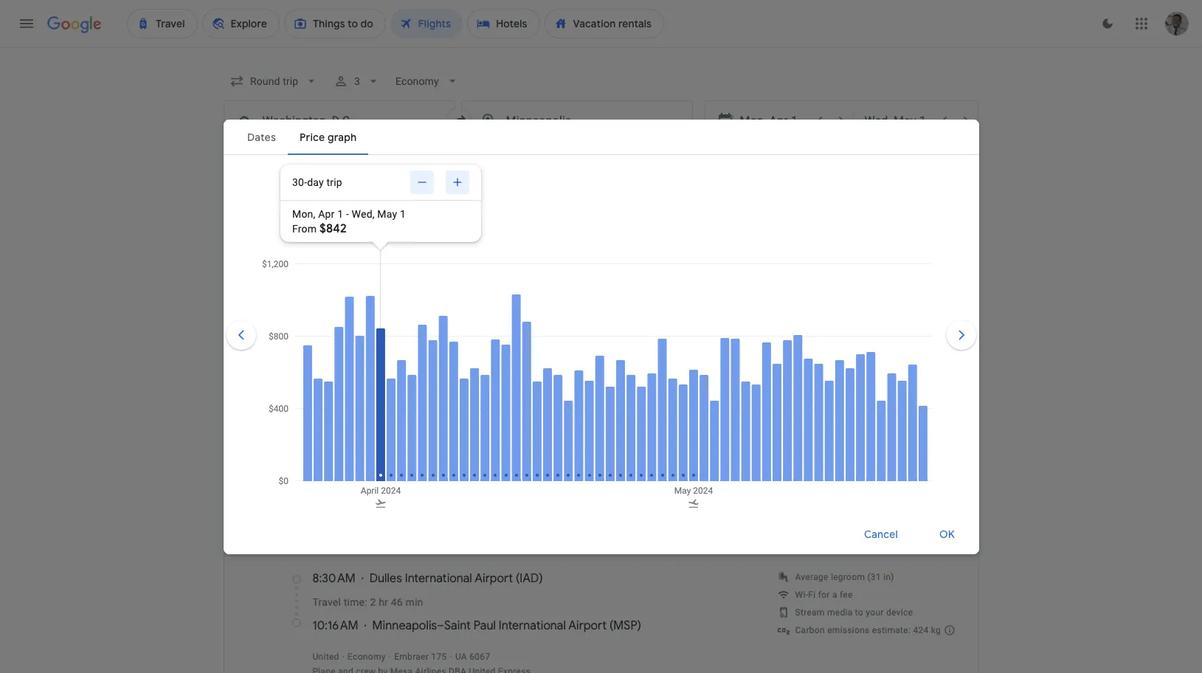 Task type: vqa. For each thing, say whether or not it's contained in the screenshot.
Photo 1
no



Task type: locate. For each thing, give the bounding box(es) containing it.
1 carbon from the top
[[795, 412, 825, 422]]

fee
[[840, 394, 853, 405], [840, 590, 853, 600]]

trip for 30-
[[327, 176, 342, 188]]

0 vertical spatial hr
[[379, 401, 388, 413]]

airports
[[811, 153, 850, 166]]

1 vertical spatial paul
[[474, 619, 496, 633]]

0 vertical spatial dulles
[[367, 376, 400, 391]]

(31 for 8:30 am
[[868, 572, 881, 582]]

(
[[513, 376, 517, 391], [604, 423, 608, 438], [516, 571, 520, 586], [610, 619, 614, 633]]

2 time: from the top
[[344, 597, 367, 608]]

a up "carbon emissions estimate: 495 kilograms" element
[[833, 394, 838, 405]]

in) up carbon emissions estimate: 495 kg
[[884, 377, 895, 387]]

convenience
[[337, 280, 389, 290]]

0 vertical spatial carbon
[[795, 412, 825, 422]]

fee up media
[[840, 590, 853, 600]]

legroom for 6:15 am
[[831, 377, 865, 387]]

delta up plane
[[313, 456, 334, 467]]

mon, inside best departing flights main content
[[363, 325, 391, 340]]

1 right 1,
[[400, 208, 406, 220]]

10:16 am
[[313, 619, 358, 633]]

2 horizontal spatial 1
[[417, 325, 421, 340]]

Departure text field
[[740, 101, 808, 141]]

economy right the united
[[348, 652, 386, 662]]

for up "carbon emissions estimate: 495 kilograms" element
[[818, 394, 830, 405]]

1 fee from the top
[[840, 394, 853, 405]]

1 vertical spatial a
[[833, 590, 838, 600]]

economy up crew
[[343, 456, 381, 467]]

0 vertical spatial (31
[[868, 377, 881, 387]]

2 wi-fi for a fee from the top
[[795, 590, 853, 600]]

ranked
[[223, 280, 254, 290]]

1 vertical spatial iad
[[520, 571, 539, 586]]

scroll forward image
[[944, 317, 979, 353]]

1 vertical spatial mon,
[[363, 325, 391, 340]]

0 vertical spatial paul
[[468, 423, 490, 438]]

iad for 8:30 am
[[520, 571, 539, 586]]

0 vertical spatial in)
[[884, 377, 895, 387]]

0 horizontal spatial  image
[[342, 652, 345, 662]]

hr for 8:17 am
[[379, 401, 388, 413]]

msp for 10:16 am
[[614, 619, 638, 633]]

0 vertical spatial mon,
[[292, 208, 316, 220]]

2 travel from the top
[[313, 597, 341, 608]]

0 vertical spatial trip
[[327, 176, 342, 188]]

1 vertical spatial average legroom (31 in)
[[795, 572, 895, 582]]

airlines button
[[380, 148, 451, 171]]

dulles international airport ( iad )
[[367, 376, 541, 391], [370, 571, 543, 586]]

2 estimate: from the top
[[873, 625, 911, 636]]

1 vertical spatial for
[[818, 394, 830, 405]]

1 horizontal spatial 2
[[391, 401, 397, 413]]

travel up the arrival time: 8:17 am. text box
[[313, 401, 341, 413]]

minneapolis–saint paul international airport ( msp ) up 3898
[[366, 423, 635, 438]]

for up stream
[[818, 590, 830, 600]]

emissions left 495
[[828, 412, 870, 422]]

0 vertical spatial time:
[[344, 401, 367, 413]]

trip for $1,252
[[906, 532, 919, 542]]

(31 up carbon emissions estimate: 495 kg
[[868, 377, 881, 387]]

 image
[[355, 325, 357, 340], [342, 652, 345, 662], [389, 652, 391, 662]]

1 average from the top
[[795, 377, 829, 387]]

1 vertical spatial average
[[795, 572, 829, 582]]

carbon for carbon emissions estimate: 495 kg
[[795, 412, 825, 422]]

trip inside $1,252 round trip
[[906, 532, 919, 542]]

kg for carbon emissions estimate: 495 kg
[[932, 412, 941, 422]]

time: for 6:15 am
[[344, 401, 367, 413]]

travel
[[313, 401, 341, 413], [313, 597, 341, 608]]

 image for departure
[[355, 325, 357, 340]]

2 kg from the top
[[932, 625, 941, 636]]

legroom up "carbon emissions estimate: 495 kilograms" element
[[831, 377, 865, 387]]

wi-fi for a fee for 8:17 am
[[795, 394, 853, 405]]

estimate: for 495
[[873, 412, 911, 422]]

1 vertical spatial 2
[[370, 597, 376, 608]]

2 wi- from the top
[[795, 590, 809, 600]]

apr inside mon, apr 1 - wed, may 1 from $842
[[318, 208, 335, 220]]

1 horizontal spatial and
[[338, 471, 354, 481]]

0 vertical spatial for
[[564, 280, 576, 290]]

ua 6067
[[455, 652, 491, 662]]

 image right departure
[[355, 325, 357, 340]]

1 legroom from the top
[[831, 377, 865, 387]]

paul up dl 3898
[[468, 423, 490, 438]]

None search field
[[223, 68, 979, 196]]

mon, inside mon, apr 1 - wed, may 1 from $842
[[292, 208, 316, 220]]

1 hr from the top
[[379, 401, 388, 413]]

1 inside best departing flights main content
[[417, 325, 421, 340]]

1 – may
[[355, 210, 390, 223]]

estimate: down device
[[873, 625, 911, 636]]

Return text field
[[865, 101, 933, 141]]

8:17 am
[[313, 423, 352, 438]]

skywest
[[390, 471, 425, 481]]

1 vertical spatial trip
[[906, 336, 919, 346]]

0 vertical spatial fi
[[809, 394, 816, 405]]

0 vertical spatial round
[[879, 336, 903, 346]]

round inside $1,252 round trip
[[879, 532, 903, 542]]

 image
[[337, 456, 340, 467], [384, 456, 386, 467]]

carbon emissions estimate: 495 kilograms element
[[795, 412, 941, 422]]

in)
[[884, 377, 895, 387], [884, 572, 895, 582]]

1 vertical spatial dulles international airport ( iad )
[[370, 571, 543, 586]]

all
[[251, 153, 264, 166]]

wi-
[[795, 394, 809, 405], [795, 590, 809, 600]]

kg right 424
[[932, 625, 941, 636]]

175
[[431, 652, 447, 662]]

legroom
[[831, 377, 865, 387], [831, 572, 865, 582]]

min right 46
[[406, 597, 423, 608]]

1 horizontal spatial delta
[[447, 471, 469, 481]]

1 vertical spatial legroom
[[831, 572, 865, 582]]

economy
[[343, 456, 381, 467], [348, 652, 386, 662]]

all filters button
[[223, 148, 306, 171]]

and right price
[[320, 280, 335, 290]]

1 fi from the top
[[809, 394, 816, 405]]

fi up stream
[[809, 590, 816, 600]]

1 horizontal spatial 3
[[370, 401, 376, 413]]

2 left 46
[[370, 597, 376, 608]]

on
[[284, 280, 294, 290]]

1 vertical spatial minneapolis–saint
[[373, 619, 471, 633]]

average legroom (31 in) up "carbon emissions estimate: 495 kilograms" element
[[795, 377, 895, 387]]

round right flight
[[879, 336, 903, 346]]

estimate: for 424
[[873, 625, 911, 636]]

0 vertical spatial dulles international airport ( iad )
[[367, 376, 541, 391]]

2 (31 from the top
[[868, 572, 881, 582]]

0 vertical spatial a
[[833, 394, 838, 405]]

2 round from the top
[[879, 532, 903, 542]]

delta
[[313, 456, 334, 467], [447, 471, 469, 481]]

price
[[297, 280, 317, 290]]

time: for 8:30 am
[[344, 597, 367, 608]]

trip left flight details. leaves dulles international airport at 6:15 am on monday, april 1 and arrives at minneapolis–saint paul international airport at 8:17 am on monday, april 1. "icon"
[[906, 336, 919, 346]]

wi-fi for a fee up "carbon emissions estimate: 495 kilograms" element
[[795, 394, 853, 405]]

1 vertical spatial wi-fi for a fee
[[795, 590, 853, 600]]

0 horizontal spatial delta
[[313, 456, 334, 467]]

travel for 8:30 am
[[313, 597, 341, 608]]

none search field containing all filters
[[223, 68, 979, 196]]

1 horizontal spatial  image
[[384, 456, 386, 467]]

2 vertical spatial 3
[[370, 401, 376, 413]]

0 vertical spatial average legroom (31 in)
[[795, 377, 895, 387]]

mon, for mon, apr 1 - wed, may 1 from $842
[[292, 208, 316, 220]]

ua
[[455, 652, 467, 662]]

trip right day
[[327, 176, 342, 188]]

delta down 900 at the left bottom of the page
[[447, 471, 469, 481]]

1 vertical spatial min
[[406, 597, 423, 608]]

emissions
[[694, 335, 736, 345], [828, 412, 870, 422], [828, 625, 870, 636]]

kg right 495
[[932, 412, 941, 422]]

 image left embraer
[[389, 652, 391, 662]]

1 vertical spatial wi-
[[795, 590, 809, 600]]

device
[[887, 608, 913, 618]]

round down $1,252
[[879, 532, 903, 542]]

30-day trip
[[292, 176, 342, 188]]

0 horizontal spatial 1
[[337, 208, 343, 220]]

0 horizontal spatial mon,
[[292, 208, 316, 220]]

0 horizontal spatial 2
[[370, 597, 376, 608]]

minneapolis–saint up embraer 175
[[373, 619, 471, 633]]

1 vertical spatial estimate:
[[873, 625, 911, 636]]

1 vertical spatial minneapolis–saint paul international airport ( msp )
[[373, 619, 642, 633]]

0 vertical spatial fee
[[840, 394, 853, 405]]

average legroom (31 in) up media
[[795, 572, 895, 582]]

2 average legroom (31 in) from the top
[[795, 572, 895, 582]]

emissions button
[[654, 148, 737, 171]]

1 vertical spatial in)
[[884, 572, 895, 582]]

2 up canadair
[[391, 401, 397, 413]]

minneapolis–saint paul international airport ( msp ) up 6067 on the bottom left of page
[[373, 619, 642, 633]]

0 vertical spatial emissions
[[694, 335, 736, 345]]

dulles international airport ( iad ) for 8:30 am
[[370, 571, 543, 586]]

1 estimate: from the top
[[873, 412, 911, 422]]

(31 up your
[[868, 572, 881, 582]]

apr 1 – may 1, 2024
[[334, 210, 427, 223]]

0 horizontal spatial 3
[[354, 75, 360, 87]]

0 vertical spatial iad
[[517, 376, 537, 391]]

for right fees
[[564, 280, 576, 290]]

2 carbon from the top
[[795, 625, 825, 636]]

time: down departure time: 6:15 am. text field
[[344, 401, 367, 413]]

average legroom (31 in) for 8:30 am
[[795, 572, 895, 582]]

1 vertical spatial (31
[[868, 572, 881, 582]]

0 vertical spatial 2
[[391, 401, 397, 413]]

in) up device
[[884, 572, 895, 582]]

fi for 10:16 am
[[809, 590, 816, 600]]

legroom for 8:30 am
[[831, 572, 865, 582]]

2 hr from the top
[[379, 597, 388, 608]]

0 vertical spatial kg
[[932, 412, 941, 422]]

paul up 6067 on the bottom left of page
[[474, 619, 496, 633]]

$842
[[320, 221, 347, 236]]

msp
[[608, 423, 632, 438], [614, 619, 638, 633]]

wi- for 10:16 am
[[795, 590, 809, 600]]

fi
[[809, 394, 816, 405], [809, 590, 816, 600]]

round
[[879, 336, 903, 346], [879, 532, 903, 542]]

2 vertical spatial trip
[[906, 532, 919, 542]]

for for 6:15 am
[[818, 394, 830, 405]]

3
[[354, 75, 360, 87], [579, 280, 584, 290], [370, 401, 376, 413]]

2 a from the top
[[833, 590, 838, 600]]

airport
[[472, 376, 511, 391], [563, 423, 601, 438], [475, 571, 513, 586], [569, 619, 607, 633]]

1 vertical spatial travel
[[313, 597, 341, 608]]

average down the "select flight" in the right of the page
[[795, 377, 829, 387]]

1 vertical spatial delta
[[447, 471, 469, 481]]

all filters
[[251, 153, 295, 166]]

mon, down convenience
[[363, 325, 391, 340]]

wi- down select
[[795, 394, 809, 405]]

hr
[[379, 401, 388, 413], [379, 597, 388, 608]]

emissions for carbon emissions estimate: 495 kg
[[828, 412, 870, 422]]

fee up "carbon emissions estimate: 495 kilograms" element
[[840, 394, 853, 405]]

1 vertical spatial emissions
[[828, 412, 870, 422]]

1 vertical spatial fi
[[809, 590, 816, 600]]

1 for mon, apr 1 - wed, may 1 from $842
[[337, 208, 343, 220]]

legroom up stream media to your device on the bottom
[[831, 572, 865, 582]]

a up media
[[833, 590, 838, 600]]

ranked based on price and convenience
[[223, 280, 389, 290]]

1 vertical spatial round
[[879, 532, 903, 542]]

1 vertical spatial 3
[[579, 280, 584, 290]]

kg
[[932, 412, 941, 422], [932, 625, 941, 636]]

1 vertical spatial msp
[[614, 619, 638, 633]]

scroll backward image
[[223, 317, 259, 353]]

0 vertical spatial travel
[[313, 401, 341, 413]]

dulles up 'travel time: 3 hr 2 min'
[[367, 376, 400, 391]]

0 vertical spatial economy
[[343, 456, 381, 467]]

2 fee from the top
[[840, 590, 853, 600]]

1 vertical spatial dulles
[[370, 571, 402, 586]]

1 horizontal spatial mon,
[[363, 325, 391, 340]]

apr
[[318, 208, 335, 220], [334, 210, 352, 223], [393, 325, 414, 340]]

1 a from the top
[[833, 394, 838, 405]]

and left crew
[[338, 471, 354, 481]]

0 horizontal spatial and
[[320, 280, 335, 290]]

2 fi from the top
[[809, 590, 816, 600]]

mon, up from at the left top
[[292, 208, 316, 220]]

average up stream
[[795, 572, 829, 582]]

stream media to your device
[[795, 608, 913, 618]]

1 horizontal spatial  image
[[355, 325, 357, 340]]

1 left -
[[337, 208, 343, 220]]

 image right the united
[[342, 652, 345, 662]]

$1,252
[[885, 513, 919, 528]]

1 vertical spatial carbon
[[795, 625, 825, 636]]

wi-fi for a fee up stream
[[795, 590, 853, 600]]

0 vertical spatial min
[[400, 401, 417, 413]]

adults.
[[586, 280, 614, 290]]

0 vertical spatial legroom
[[831, 377, 865, 387]]

900
[[442, 456, 457, 467]]

bags
[[466, 153, 489, 166]]

1 vertical spatial kg
[[932, 625, 941, 636]]

dulles up 46
[[370, 571, 402, 586]]

)
[[537, 376, 541, 391], [632, 423, 635, 438], [539, 571, 543, 586], [638, 619, 642, 633]]

1 wi-fi for a fee from the top
[[795, 394, 853, 405]]

0 vertical spatial and
[[320, 280, 335, 290]]

2 in) from the top
[[884, 572, 895, 582]]

1 in) from the top
[[884, 377, 895, 387]]

1 wi- from the top
[[795, 394, 809, 405]]

apr for mon, apr 1
[[393, 325, 414, 340]]

emissions for carbon emissions estimate: 424 kg
[[828, 625, 870, 636]]

1 travel from the top
[[313, 401, 341, 413]]

1 vertical spatial and
[[338, 471, 354, 481]]

2 horizontal spatial 3
[[579, 280, 584, 290]]

1 vertical spatial fee
[[840, 590, 853, 600]]

dba
[[427, 471, 445, 481]]

minneapolis–saint up the canadair rj 900
[[366, 423, 465, 438]]

economy for 10:16 am
[[348, 652, 386, 662]]

(31
[[868, 377, 881, 387], [868, 572, 881, 582]]

wi- for 8:17 am
[[795, 394, 809, 405]]

2 vertical spatial for
[[818, 590, 830, 600]]

1 (31 from the top
[[868, 377, 881, 387]]

time: up the 10:16 am text field
[[344, 597, 367, 608]]

msp for 8:17 am
[[608, 423, 632, 438]]

carbon
[[795, 412, 825, 422], [795, 625, 825, 636]]

0 vertical spatial minneapolis–saint paul international airport ( msp )
[[366, 423, 635, 438]]

+7%
[[674, 335, 691, 345]]

2 vertical spatial emissions
[[828, 625, 870, 636]]

by
[[378, 471, 388, 481]]

a for 8:17 am
[[833, 394, 838, 405]]

hr for 10:16 am
[[379, 597, 388, 608]]

min up canadair
[[400, 401, 417, 413]]

(31 for 6:15 am
[[868, 377, 881, 387]]

min for 8:17 am
[[400, 401, 417, 413]]

0 vertical spatial minneapolis–saint
[[366, 423, 465, 438]]

0 vertical spatial estimate:
[[873, 412, 911, 422]]

Arrival time: 8:17 AM. text field
[[313, 423, 352, 438]]

a
[[833, 394, 838, 405], [833, 590, 838, 600]]

0 vertical spatial wi-fi for a fee
[[795, 394, 853, 405]]

times
[[594, 153, 623, 166]]

1 average legroom (31 in) from the top
[[795, 377, 895, 387]]

average for 8:30 am
[[795, 572, 829, 582]]

0 vertical spatial average
[[795, 377, 829, 387]]

swap origin and destination. image
[[449, 112, 467, 130]]

in) for 8:30 am
[[884, 572, 895, 582]]

2 average from the top
[[795, 572, 829, 582]]

2 horizontal spatial  image
[[389, 652, 391, 662]]

dulles for 6:15 am
[[367, 376, 400, 391]]

embraer
[[394, 652, 429, 662]]

6:15 am
[[313, 376, 353, 391]]

minneapolis–saint
[[366, 423, 465, 438], [373, 619, 471, 633]]

best
[[223, 257, 254, 275]]

flight details. leaves dulles international airport at 8:30 am on monday, april 1 and arrives at minneapolis–saint paul international airport at 10:16 am on monday, april 1. image
[[943, 519, 961, 537]]

1 vertical spatial hr
[[379, 597, 388, 608]]

1 down prices
[[417, 325, 421, 340]]

wi- up stream
[[795, 590, 809, 600]]

estimate: left 495
[[873, 412, 911, 422]]

 image down 8:17 am
[[337, 456, 340, 467]]

0 vertical spatial wi-
[[795, 394, 809, 405]]

fi up "carbon emissions estimate: 495 kilograms" element
[[809, 394, 816, 405]]

2 legroom from the top
[[831, 572, 865, 582]]

+7% emissions
[[674, 335, 736, 345]]

0 vertical spatial msp
[[608, 423, 632, 438]]

1 time: from the top
[[344, 401, 367, 413]]

duration
[[890, 153, 933, 166]]

1 vertical spatial economy
[[348, 652, 386, 662]]

1 vertical spatial time:
[[344, 597, 367, 608]]

0 horizontal spatial  image
[[337, 456, 340, 467]]

trip down 1252 us dollars text field
[[906, 532, 919, 542]]

1 kg from the top
[[932, 412, 941, 422]]

emissions inside popup button
[[694, 335, 736, 345]]

0 vertical spatial 3
[[354, 75, 360, 87]]

Departure time: 8:30 AM. text field
[[313, 571, 356, 586]]

fees
[[544, 280, 562, 290]]

emissions right '+7%'
[[694, 335, 736, 345]]

track
[[248, 210, 275, 223]]

emissions down stream media to your device on the bottom
[[828, 625, 870, 636]]

travel down 8:30 am
[[313, 597, 341, 608]]

kg for carbon emissions estimate: 424 kg
[[932, 625, 941, 636]]

 image up by
[[384, 456, 386, 467]]



Task type: describe. For each thing, give the bounding box(es) containing it.
canadair
[[389, 456, 426, 467]]

paul for 8:17 am
[[468, 423, 490, 438]]

filters
[[266, 153, 295, 166]]

min for 10:16 am
[[406, 597, 423, 608]]

emissions
[[663, 153, 711, 166]]

paul for 10:16 am
[[474, 619, 496, 633]]

required
[[475, 280, 509, 290]]

minneapolis–saint paul international airport ( msp ) for 10:16 am
[[373, 619, 642, 633]]

iad for 6:15 am
[[517, 376, 537, 391]]

apr for mon, apr 1 - wed, may 1 from $842
[[318, 208, 335, 220]]

 image for united
[[342, 652, 345, 662]]

-
[[346, 208, 349, 220]]

495
[[914, 412, 929, 422]]

find the best price region
[[223, 207, 979, 246]]

airlines
[[389, 153, 426, 166]]

track prices
[[248, 210, 309, 223]]

flight
[[818, 326, 844, 339]]

connecting airports button
[[742, 148, 875, 171]]

canadair rj 900
[[389, 456, 457, 467]]

1  image from the left
[[337, 456, 340, 467]]

average for 6:15 am
[[795, 377, 829, 387]]

rj
[[429, 456, 439, 467]]

1 for mon, apr 1
[[417, 325, 421, 340]]

travel for 6:15 am
[[313, 401, 341, 413]]

embraer 175
[[394, 652, 447, 662]]

departure
[[292, 325, 349, 340]]

price button
[[520, 148, 579, 171]]

media
[[828, 608, 853, 618]]

economy for 8:17 am
[[343, 456, 381, 467]]

travel time: 2 hr 46 min
[[313, 597, 423, 608]]

2024
[[402, 210, 427, 223]]

minneapolis–saint for 8:17 am
[[366, 423, 465, 438]]

bags button
[[457, 148, 514, 171]]

stream
[[795, 608, 825, 618]]

flight details. leaves dulles international airport at 6:15 am on monday, april 1 and arrives at minneapolis–saint paul international airport at 8:17 am on monday, april 1. image
[[943, 323, 961, 341]]

fi for 8:17 am
[[809, 394, 816, 405]]

fee for 8:17 am
[[840, 394, 853, 405]]

best departing flights
[[223, 257, 371, 275]]

connecting
[[751, 153, 809, 166]]

stops
[[321, 153, 349, 166]]

prices include required taxes + fees for 3 adults.
[[414, 280, 614, 290]]

carbon emissions estimate: 424 kg
[[795, 625, 941, 636]]

a for 10:16 am
[[833, 590, 838, 600]]

average legroom (31 in) for 6:15 am
[[795, 377, 895, 387]]

ok button
[[922, 517, 973, 552]]

ok
[[940, 528, 956, 541]]

dulles for 8:30 am
[[370, 571, 402, 586]]

in) for 6:15 am
[[884, 377, 895, 387]]

prices
[[414, 280, 440, 290]]

minneapolis–saint paul international airport ( msp ) for 8:17 am
[[366, 423, 635, 438]]

1252 US dollars text field
[[885, 513, 919, 528]]

select flight
[[785, 326, 844, 339]]

price
[[529, 153, 554, 166]]

united
[[313, 652, 339, 662]]

apr inside find the best price region
[[334, 210, 352, 223]]

prices
[[278, 210, 309, 223]]

$1,252 round trip
[[879, 513, 919, 542]]

wi-fi for a fee for 10:16 am
[[795, 590, 853, 600]]

carbon emissions estimate: 495 kg
[[795, 412, 941, 422]]

select
[[785, 326, 816, 339]]

3898
[[479, 456, 500, 467]]

carbon emissions estimate: 424 kilograms element
[[795, 625, 941, 636]]

flights
[[328, 257, 371, 275]]

3 inside 3 popup button
[[354, 75, 360, 87]]

your
[[866, 608, 884, 618]]

dl 3898
[[466, 456, 500, 467]]

travel time: 3 hr 2 min
[[313, 401, 417, 413]]

dulles international airport ( iad ) for 6:15 am
[[367, 376, 541, 391]]

dl
[[466, 456, 477, 467]]

to
[[855, 608, 864, 618]]

Departure time: 6:15 AM. text field
[[313, 376, 353, 391]]

for for 8:30 am
[[818, 590, 830, 600]]

day
[[307, 176, 324, 188]]

from
[[292, 223, 317, 234]]

46
[[391, 597, 403, 608]]

learn more about tracked prices image
[[312, 210, 325, 223]]

times button
[[585, 148, 648, 171]]

1 round from the top
[[879, 336, 903, 346]]

round trip
[[879, 336, 919, 346]]

emissions for +7% emissions
[[694, 335, 736, 345]]

crew
[[356, 471, 376, 481]]

wed,
[[352, 208, 375, 220]]

departing
[[257, 257, 325, 275]]

cancel button
[[847, 517, 916, 552]]

30-
[[292, 176, 307, 188]]

1 horizontal spatial 1
[[400, 208, 406, 220]]

3 button
[[328, 68, 387, 94]]

duration button
[[881, 148, 958, 171]]

connection
[[471, 471, 518, 481]]

0 vertical spatial delta
[[313, 456, 334, 467]]

2  image from the left
[[384, 456, 386, 467]]

Arrival time: 10:16 AM. text field
[[313, 619, 358, 633]]

plane and crew by skywest dba delta connection
[[313, 471, 518, 481]]

carbon for carbon emissions estimate: 424 kg
[[795, 625, 825, 636]]

taxes
[[512, 280, 534, 290]]

fee for 10:16 am
[[840, 590, 853, 600]]

best departing flights main content
[[223, 207, 979, 673]]

424
[[914, 625, 929, 636]]

+7% emissions button
[[670, 317, 748, 347]]

based
[[256, 280, 281, 290]]

stops button
[[312, 148, 374, 171]]

minneapolis–saint for 10:16 am
[[373, 619, 471, 633]]

mon, apr 1
[[363, 325, 421, 340]]

select flight button
[[767, 320, 862, 344]]

include
[[443, 280, 473, 290]]

mon, for mon, apr 1
[[363, 325, 391, 340]]

plane
[[313, 471, 336, 481]]

connecting airports
[[751, 153, 850, 166]]

6067
[[470, 652, 491, 662]]

mon, apr 1 - wed, may 1 from $842
[[292, 208, 406, 236]]

may
[[377, 208, 397, 220]]



